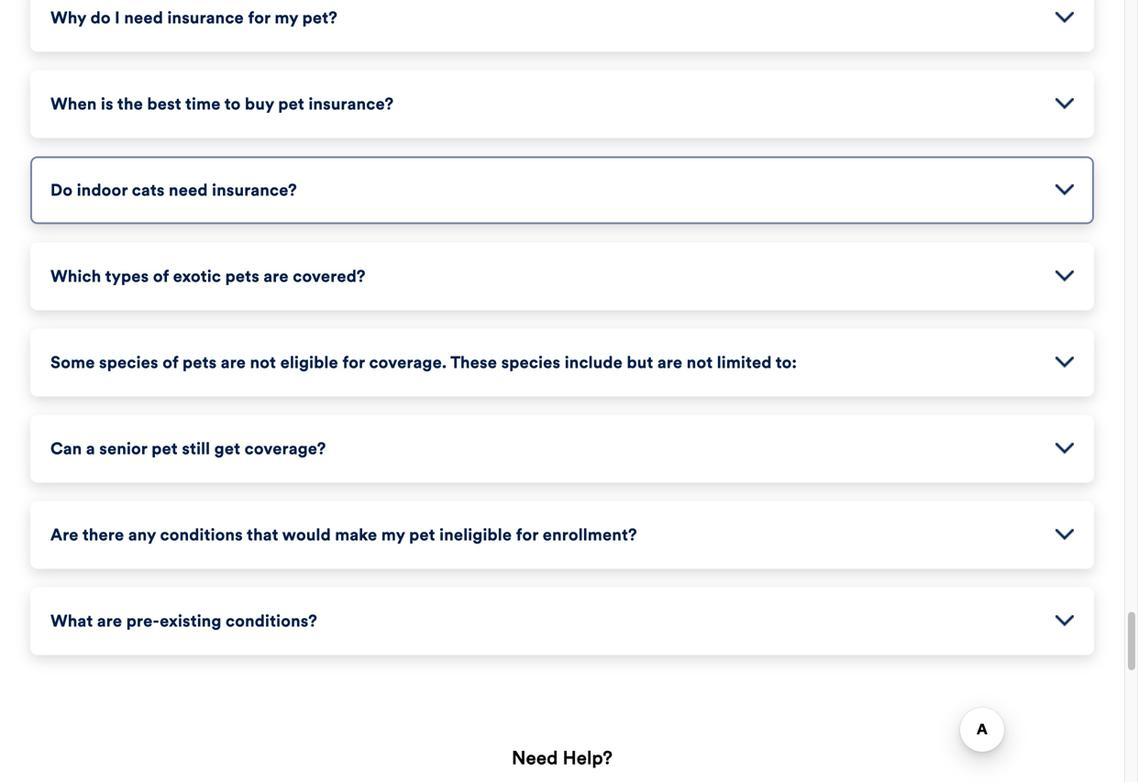Task type: describe. For each thing, give the bounding box(es) containing it.
need help?
[[512, 747, 613, 770]]

need
[[512, 747, 558, 770]]



Task type: vqa. For each thing, say whether or not it's contained in the screenshot.
NEED HELP?
yes



Task type: locate. For each thing, give the bounding box(es) containing it.
help?
[[563, 747, 613, 770]]



